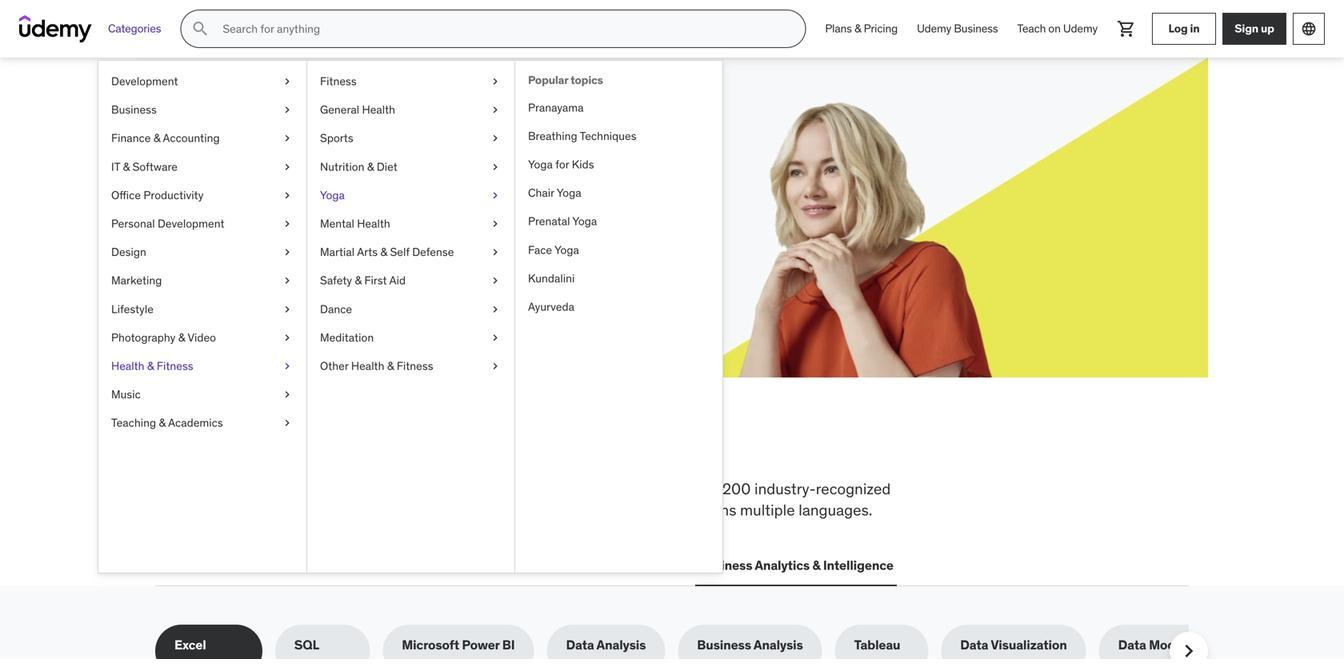 Task type: locate. For each thing, give the bounding box(es) containing it.
for left kids
[[556, 157, 569, 172]]

& inside "link"
[[123, 159, 130, 174]]

xsmall image
[[281, 74, 294, 89], [489, 74, 502, 89], [489, 102, 502, 118], [281, 131, 294, 146], [281, 159, 294, 175], [281, 216, 294, 232], [489, 216, 502, 232], [489, 302, 502, 317], [489, 330, 502, 346], [281, 358, 294, 374]]

Search for anything text field
[[220, 15, 786, 42]]

business inside business analytics & intelligence button
[[698, 557, 753, 574]]

your up through
[[259, 167, 284, 183]]

& for accounting
[[154, 131, 160, 145]]

0 vertical spatial skills
[[265, 427, 352, 468]]

xsmall image for office productivity
[[281, 188, 294, 203]]

yoga
[[528, 157, 553, 172], [557, 186, 582, 200], [320, 188, 345, 202], [572, 214, 597, 229], [555, 243, 579, 257]]

teach
[[1018, 21, 1046, 36]]

teaching & academics link
[[98, 409, 307, 438]]

xsmall image inside nutrition & diet link
[[489, 159, 502, 175]]

log in
[[1169, 21, 1200, 36]]

productivity
[[144, 188, 204, 202]]

yoga for chair
[[557, 186, 582, 200]]

categories
[[108, 21, 161, 36]]

& up office
[[123, 159, 130, 174]]

xsmall image inside personal development link
[[281, 216, 294, 232]]

xsmall image inside teaching & academics link
[[281, 415, 294, 431]]

data for data modeling
[[1119, 637, 1147, 654]]

rounded
[[428, 501, 485, 520]]

data left 'modeling'
[[1119, 637, 1147, 654]]

xsmall image for it & software
[[281, 159, 294, 175]]

xsmall image for general health
[[489, 102, 502, 118]]

yoga inside prenatal yoga link
[[572, 214, 597, 229]]

data visualization
[[961, 637, 1067, 654]]

our
[[251, 501, 273, 520]]

ayurveda link
[[515, 293, 723, 321]]

business
[[954, 21, 998, 36], [111, 103, 157, 117], [698, 557, 753, 574], [697, 637, 751, 654]]

2 analysis from the left
[[754, 637, 803, 654]]

development inside development link
[[111, 74, 178, 88]]

yoga for kids
[[528, 157, 594, 172]]

business for business analytics & intelligence
[[698, 557, 753, 574]]

health & fitness link
[[98, 352, 307, 381]]

topics,
[[462, 479, 507, 499]]

xsmall image inside general health link
[[489, 102, 502, 118]]

data for data science
[[487, 557, 515, 574]]

over
[[690, 479, 719, 499]]

1 vertical spatial in
[[504, 427, 535, 468]]

languages.
[[799, 501, 873, 520]]

xsmall image inside music link
[[281, 387, 294, 403]]

0 vertical spatial development
[[111, 74, 178, 88]]

office productivity link
[[98, 181, 307, 210]]

xsmall image
[[281, 102, 294, 118], [489, 131, 502, 146], [489, 159, 502, 175], [281, 188, 294, 203], [489, 188, 502, 203], [281, 245, 294, 260], [489, 245, 502, 260], [281, 273, 294, 289], [489, 273, 502, 289], [281, 302, 294, 317], [281, 330, 294, 346], [489, 358, 502, 374], [281, 387, 294, 403], [281, 415, 294, 431]]

development for personal
[[158, 216, 225, 231]]

breathing techniques
[[528, 129, 637, 143]]

excel
[[174, 637, 206, 654]]

xsmall image for development
[[281, 74, 294, 89]]

xsmall image inside martial arts & self defense link
[[489, 245, 502, 260]]

place
[[604, 427, 688, 468]]

0 vertical spatial it
[[111, 159, 120, 174]]

xsmall image inside yoga link
[[489, 188, 502, 203]]

2 horizontal spatial for
[[668, 479, 686, 499]]

to
[[380, 479, 394, 499]]

2 vertical spatial development
[[188, 557, 268, 574]]

business for business analysis
[[697, 637, 751, 654]]

log
[[1169, 21, 1188, 36]]

0 horizontal spatial it
[[111, 159, 120, 174]]

recognized
[[816, 479, 891, 499]]

development down office productivity link
[[158, 216, 225, 231]]

web
[[158, 557, 186, 574]]

fitness up general
[[320, 74, 357, 88]]

xsmall image inside office productivity link
[[281, 188, 294, 203]]

face yoga
[[528, 243, 579, 257]]

lifestyle link
[[98, 295, 307, 324]]

yoga right prenatal
[[572, 214, 597, 229]]

0 vertical spatial your
[[332, 127, 390, 160]]

& right analytics in the right of the page
[[813, 557, 821, 574]]

0 vertical spatial in
[[1190, 21, 1200, 36]]

in right log
[[1190, 21, 1200, 36]]

xsmall image inside mental health link
[[489, 216, 502, 232]]

for inside skills for your future expand your potential with a course. starting at just $12.99 through dec 15.
[[289, 127, 327, 160]]

industry-
[[755, 479, 816, 499]]

well-
[[395, 501, 428, 520]]

xsmall image for yoga
[[489, 188, 502, 203]]

choose a language image
[[1301, 21, 1317, 37]]

expand
[[213, 167, 256, 183]]

xsmall image inside marketing link
[[281, 273, 294, 289]]

it certifications
[[287, 557, 382, 574]]

it inside "button"
[[287, 557, 298, 574]]

for up potential
[[289, 127, 327, 160]]

for up and
[[668, 479, 686, 499]]

1 horizontal spatial in
[[1190, 21, 1200, 36]]

music
[[111, 387, 141, 402]]

design link
[[98, 238, 307, 267]]

yoga inside face yoga link
[[555, 243, 579, 257]]

analysis for business analysis
[[754, 637, 803, 654]]

& left diet
[[367, 159, 374, 174]]

1 vertical spatial your
[[259, 167, 284, 183]]

business inside business link
[[111, 103, 157, 117]]

business for business
[[111, 103, 157, 117]]

it inside "link"
[[111, 159, 120, 174]]

face yoga link
[[515, 236, 723, 264]]

fitness down photography & video
[[157, 359, 193, 373]]

in up including
[[504, 427, 535, 468]]

health
[[362, 103, 395, 117], [357, 216, 390, 231], [111, 359, 144, 373], [351, 359, 385, 373]]

udemy inside 'udemy business' link
[[917, 21, 952, 36]]

xsmall image for martial arts & self defense
[[489, 245, 502, 260]]

covering critical workplace skills to technical topics, including prep content for over 200 industry-recognized certifications, our catalog supports well-rounded professional development and spans multiple languages.
[[155, 479, 891, 520]]

xsmall image inside other health & fitness link
[[489, 358, 502, 374]]

xsmall image inside lifestyle link
[[281, 302, 294, 317]]

skills up workplace
[[265, 427, 352, 468]]

xsmall image for fitness
[[489, 74, 502, 89]]

prenatal yoga
[[528, 214, 597, 229]]

development inside web development "button"
[[188, 557, 268, 574]]

prenatal
[[528, 214, 570, 229]]

1 analysis from the left
[[597, 637, 646, 654]]

it left certifications
[[287, 557, 298, 574]]

techniques
[[580, 129, 637, 143]]

udemy right on
[[1064, 21, 1098, 36]]

$12.99
[[213, 185, 252, 201]]

xsmall image for marketing
[[281, 273, 294, 289]]

xsmall image for dance
[[489, 302, 502, 317]]

yoga down with at top
[[320, 188, 345, 202]]

xsmall image for sports
[[489, 131, 502, 146]]

development right web
[[188, 557, 268, 574]]

teach on udemy
[[1018, 21, 1098, 36]]

data left visualization
[[961, 637, 989, 654]]

0 horizontal spatial for
[[289, 127, 327, 160]]

1 vertical spatial development
[[158, 216, 225, 231]]

starting
[[422, 167, 469, 183]]

& right plans
[[855, 21, 861, 36]]

& right finance
[[154, 131, 160, 145]]

for for yoga
[[556, 157, 569, 172]]

1 vertical spatial it
[[287, 557, 298, 574]]

you
[[358, 427, 415, 468]]

topics
[[571, 73, 603, 87]]

& left video
[[178, 330, 185, 345]]

xsmall image for health & fitness
[[281, 358, 294, 374]]

development down categories dropdown button
[[111, 74, 178, 88]]

yoga for face
[[555, 243, 579, 257]]

xsmall image inside design "link"
[[281, 245, 294, 260]]

xsmall image inside 'safety & first aid' link
[[489, 273, 502, 289]]

xsmall image inside finance & accounting link
[[281, 131, 294, 146]]

kundalini link
[[515, 264, 723, 293]]

data for data analysis
[[566, 637, 594, 654]]

web development
[[158, 557, 268, 574]]

supports
[[331, 501, 391, 520]]

music link
[[98, 381, 307, 409]]

visualization
[[991, 637, 1067, 654]]

xsmall image inside photography & video link
[[281, 330, 294, 346]]

sports link
[[307, 124, 515, 153]]

data right bi
[[566, 637, 594, 654]]

xsmall image inside meditation link
[[489, 330, 502, 346]]

health up music
[[111, 359, 144, 373]]

communication button
[[581, 547, 682, 585]]

martial arts & self defense link
[[307, 238, 515, 267]]

face
[[528, 243, 552, 257]]

other health & fitness
[[320, 359, 433, 373]]

data for data visualization
[[961, 637, 989, 654]]

& down photography at the left bottom of page
[[147, 359, 154, 373]]

1 horizontal spatial analysis
[[754, 637, 803, 654]]

xsmall image inside fitness link
[[489, 74, 502, 89]]

skills up the supports
[[342, 479, 377, 499]]

udemy right pricing
[[917, 21, 952, 36]]

data analysis
[[566, 637, 646, 654]]

business link
[[98, 96, 307, 124]]

1 udemy from the left
[[917, 21, 952, 36]]

& left first
[[355, 273, 362, 288]]

for inside yoga element
[[556, 157, 569, 172]]

general
[[320, 103, 359, 117]]

video
[[188, 330, 216, 345]]

for for skills
[[289, 127, 327, 160]]

yoga right "chair"
[[557, 186, 582, 200]]

fitness down meditation link
[[397, 359, 433, 373]]

& right teaching
[[159, 416, 166, 430]]

submit search image
[[191, 19, 210, 38]]

xsmall image for personal development
[[281, 216, 294, 232]]

0 horizontal spatial your
[[259, 167, 284, 183]]

it certifications button
[[284, 547, 385, 585]]

yoga element
[[515, 61, 723, 573]]

ayurveda
[[528, 300, 575, 314]]

& for video
[[178, 330, 185, 345]]

yoga right face
[[555, 243, 579, 257]]

business inside topic filters element
[[697, 637, 751, 654]]

2 udemy from the left
[[1064, 21, 1098, 36]]

yoga inside yoga link
[[320, 188, 345, 202]]

xsmall image inside 'sports' link
[[489, 131, 502, 146]]

data inside button
[[487, 557, 515, 574]]

0 horizontal spatial udemy
[[917, 21, 952, 36]]

xsmall image inside dance "link"
[[489, 302, 502, 317]]

up
[[1261, 21, 1275, 36]]

popular
[[528, 73, 568, 87]]

health right other at the bottom
[[351, 359, 385, 373]]

development inside personal development link
[[158, 216, 225, 231]]

including
[[511, 479, 573, 499]]

1 horizontal spatial for
[[556, 157, 569, 172]]

xsmall image inside development link
[[281, 74, 294, 89]]

0 horizontal spatial fitness
[[157, 359, 193, 373]]

15.
[[329, 185, 344, 201]]

xsmall image for meditation
[[489, 330, 502, 346]]

0 horizontal spatial analysis
[[597, 637, 646, 654]]

& inside button
[[813, 557, 821, 574]]

accounting
[[163, 131, 220, 145]]

personal development
[[111, 216, 225, 231]]

xsmall image inside health & fitness link
[[281, 358, 294, 374]]

health right general
[[362, 103, 395, 117]]

xsmall image inside business link
[[281, 102, 294, 118]]

yoga inside chair yoga link
[[557, 186, 582, 200]]

xsmall image inside it & software "link"
[[281, 159, 294, 175]]

photography & video
[[111, 330, 216, 345]]

pranayama
[[528, 100, 584, 115]]

1 vertical spatial skills
[[342, 479, 377, 499]]

1 horizontal spatial udemy
[[1064, 21, 1098, 36]]

health up arts
[[357, 216, 390, 231]]

skills for your future expand your potential with a course. starting at just $12.99 through dec 15.
[[213, 127, 507, 201]]

science
[[518, 557, 565, 574]]

yoga up "chair"
[[528, 157, 553, 172]]

fitness
[[320, 74, 357, 88], [157, 359, 193, 373], [397, 359, 433, 373]]

skills
[[265, 427, 352, 468], [342, 479, 377, 499]]

it & software link
[[98, 153, 307, 181]]

sql
[[294, 637, 319, 654]]

udemy business
[[917, 21, 998, 36]]

your up with at top
[[332, 127, 390, 160]]

it up office
[[111, 159, 120, 174]]

first
[[365, 273, 387, 288]]

leadership button
[[398, 547, 471, 585]]

1 horizontal spatial your
[[332, 127, 390, 160]]

data left science
[[487, 557, 515, 574]]

1 horizontal spatial it
[[287, 557, 298, 574]]

kundalini
[[528, 271, 575, 286]]



Task type: describe. For each thing, give the bounding box(es) containing it.
& for academics
[[159, 416, 166, 430]]

& for first
[[355, 273, 362, 288]]

the
[[208, 427, 259, 468]]

& for software
[[123, 159, 130, 174]]

yoga for kids link
[[515, 150, 723, 179]]

power
[[462, 637, 500, 654]]

pricing
[[864, 21, 898, 36]]

diet
[[377, 159, 398, 174]]

web development button
[[155, 547, 271, 585]]

health for other health & fitness
[[351, 359, 385, 373]]

dec
[[303, 185, 326, 201]]

finance & accounting link
[[98, 124, 307, 153]]

microsoft
[[402, 637, 459, 654]]

xsmall image for music
[[281, 387, 294, 403]]

udemy image
[[19, 15, 92, 42]]

1 horizontal spatial fitness
[[320, 74, 357, 88]]

martial
[[320, 245, 355, 259]]

kids
[[572, 157, 594, 172]]

multiple
[[740, 501, 795, 520]]

teaching & academics
[[111, 416, 223, 430]]

analysis for data analysis
[[597, 637, 646, 654]]

with
[[340, 167, 365, 183]]

marketing
[[111, 273, 162, 288]]

yoga link
[[307, 181, 515, 210]]

it & software
[[111, 159, 178, 174]]

xsmall image for other health & fitness
[[489, 358, 502, 374]]

chair
[[528, 186, 555, 200]]

general health link
[[307, 96, 515, 124]]

xsmall image for teaching & academics
[[281, 415, 294, 431]]

log in link
[[1152, 13, 1216, 45]]

& for pricing
[[855, 21, 861, 36]]

business inside 'udemy business' link
[[954, 21, 998, 36]]

intelligence
[[823, 557, 894, 574]]

xsmall image for nutrition & diet
[[489, 159, 502, 175]]

popular topics
[[528, 73, 603, 87]]

safety & first aid link
[[307, 267, 515, 295]]

xsmall image for lifestyle
[[281, 302, 294, 317]]

development link
[[98, 67, 307, 96]]

& down meditation link
[[387, 359, 394, 373]]

sign up
[[1235, 21, 1275, 36]]

just
[[486, 167, 507, 183]]

academics
[[168, 416, 223, 430]]

critical
[[220, 479, 265, 499]]

health for mental health
[[357, 216, 390, 231]]

plans & pricing
[[825, 21, 898, 36]]

xsmall image for safety & first aid
[[489, 273, 502, 289]]

design
[[111, 245, 146, 259]]

defense
[[412, 245, 454, 259]]

& left self
[[381, 245, 387, 259]]

health for general health
[[362, 103, 395, 117]]

nutrition
[[320, 159, 365, 174]]

it for it certifications
[[287, 557, 298, 574]]

arts
[[357, 245, 378, 259]]

0 horizontal spatial in
[[504, 427, 535, 468]]

course.
[[378, 167, 419, 183]]

topic filters element
[[155, 625, 1225, 659]]

data modeling
[[1119, 637, 1205, 654]]

development for web
[[188, 557, 268, 574]]

personal
[[111, 216, 155, 231]]

office
[[111, 188, 141, 202]]

skills inside covering critical workplace skills to technical topics, including prep content for over 200 industry-recognized certifications, our catalog supports well-rounded professional development and spans multiple languages.
[[342, 479, 377, 499]]

& for diet
[[367, 159, 374, 174]]

xsmall image for mental health
[[489, 216, 502, 232]]

a
[[368, 167, 374, 183]]

at
[[472, 167, 483, 183]]

all the skills you need in one place
[[155, 427, 688, 468]]

shopping cart with 0 items image
[[1117, 19, 1136, 38]]

pranayama link
[[515, 93, 723, 122]]

& for fitness
[[147, 359, 154, 373]]

chair yoga
[[528, 186, 582, 200]]

prep
[[577, 479, 608, 499]]

safety
[[320, 273, 352, 288]]

it for it & software
[[111, 159, 120, 174]]

software
[[133, 159, 178, 174]]

yoga for prenatal
[[572, 214, 597, 229]]

personal development link
[[98, 210, 307, 238]]

one
[[541, 427, 598, 468]]

health & fitness
[[111, 359, 193, 373]]

xsmall image for business
[[281, 102, 294, 118]]

certifications,
[[155, 501, 248, 520]]

martial arts & self defense
[[320, 245, 454, 259]]

safety & first aid
[[320, 273, 406, 288]]

business analytics & intelligence
[[698, 557, 894, 574]]

covering
[[155, 479, 216, 499]]

other health & fitness link
[[307, 352, 515, 381]]

udemy inside teach on udemy link
[[1064, 21, 1098, 36]]

other
[[320, 359, 349, 373]]

lifestyle
[[111, 302, 154, 316]]

xsmall image for photography & video
[[281, 330, 294, 346]]

catalog
[[277, 501, 327, 520]]

yoga inside yoga for kids link
[[528, 157, 553, 172]]

and
[[667, 501, 693, 520]]

self
[[390, 245, 410, 259]]

photography
[[111, 330, 176, 345]]

next image
[[1176, 639, 1202, 659]]

xsmall image for finance & accounting
[[281, 131, 294, 146]]

finance
[[111, 131, 151, 145]]

categories button
[[98, 10, 171, 48]]

future
[[394, 127, 473, 160]]

xsmall image for design
[[281, 245, 294, 260]]

teach on udemy link
[[1008, 10, 1108, 48]]

plans
[[825, 21, 852, 36]]

for inside covering critical workplace skills to technical topics, including prep content for over 200 industry-recognized certifications, our catalog supports well-rounded professional development and spans multiple languages.
[[668, 479, 686, 499]]

aid
[[389, 273, 406, 288]]

2 horizontal spatial fitness
[[397, 359, 433, 373]]

200
[[723, 479, 751, 499]]

fitness link
[[307, 67, 515, 96]]

microsoft power bi
[[402, 637, 515, 654]]

teaching
[[111, 416, 156, 430]]

need
[[421, 427, 498, 468]]

tableau
[[854, 637, 901, 654]]

mental health link
[[307, 210, 515, 238]]

workplace
[[269, 479, 339, 499]]



Task type: vqa. For each thing, say whether or not it's contained in the screenshot.
Message
no



